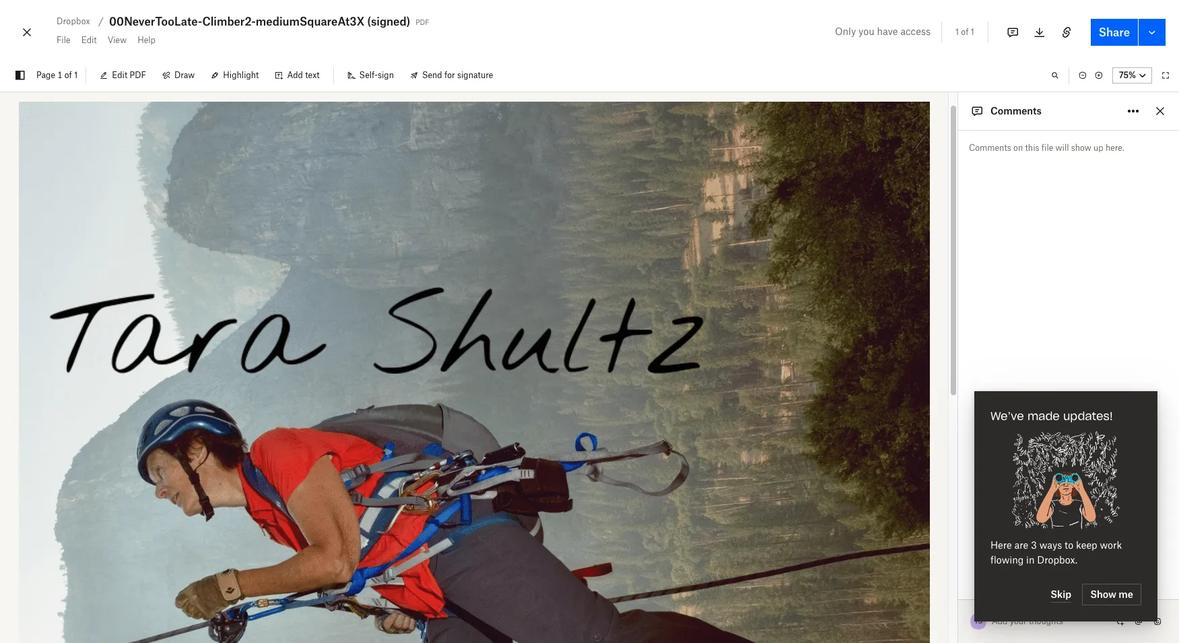 Task type: describe. For each thing, give the bounding box(es) containing it.
self-sign button
[[339, 65, 402, 86]]

pdf
[[130, 70, 146, 80]]

highlight button
[[203, 65, 267, 86]]

skip
[[1051, 589, 1072, 600]]

add your thoughts
[[993, 617, 1064, 627]]

comments for comments
[[991, 105, 1042, 117]]

here.
[[1106, 143, 1125, 153]]

dropbox button
[[51, 13, 96, 30]]

here are 3 ways to keep work flowing in dropbox.
[[991, 540, 1123, 566]]

skip button
[[1051, 587, 1072, 603]]

up
[[1094, 143, 1104, 153]]

draw
[[174, 70, 195, 80]]

help
[[138, 35, 156, 45]]

add your thoughts image
[[993, 615, 1102, 629]]

close right sidebar image
[[1153, 103, 1169, 119]]

have
[[878, 26, 898, 37]]

pdf
[[416, 15, 430, 27]]

comments for comments on this file will show up here.
[[970, 143, 1012, 153]]

edit pdf button
[[92, 65, 154, 86]]

/ 00nevertoolate-climber2-mediumsquareat3x (signed) pdf
[[98, 15, 430, 28]]

close image
[[19, 22, 35, 43]]

in
[[1027, 555, 1035, 566]]

help button
[[132, 30, 161, 51]]

comments on this file will show up here.
[[970, 143, 1125, 153]]

your
[[1011, 617, 1027, 627]]

this
[[1026, 143, 1040, 153]]

dropbox
[[57, 16, 90, 26]]

only
[[836, 26, 857, 37]]

send
[[422, 70, 443, 80]]

self-
[[360, 70, 378, 80]]

here
[[991, 540, 1013, 551]]

will
[[1056, 143, 1070, 153]]

me
[[1119, 589, 1134, 600]]

access
[[901, 26, 931, 37]]

made
[[1028, 410, 1060, 423]]

3
[[1032, 540, 1038, 551]]

1 horizontal spatial of
[[962, 27, 969, 37]]

signature
[[457, 70, 494, 80]]

00nevertoolate-
[[109, 15, 203, 28]]

edit for edit
[[81, 35, 97, 45]]

share button
[[1091, 19, 1139, 46]]

edit button
[[76, 30, 102, 51]]



Task type: locate. For each thing, give the bounding box(es) containing it.
1
[[956, 27, 960, 37], [971, 27, 975, 37], [57, 70, 62, 80], [74, 70, 78, 80]]

0 vertical spatial edit
[[81, 35, 97, 45]]

add text button
[[267, 65, 328, 86]]

flowing
[[991, 555, 1024, 566]]

comments
[[991, 105, 1042, 117], [970, 143, 1012, 153]]

of right access
[[962, 27, 969, 37]]

of
[[962, 27, 969, 37], [65, 70, 72, 80]]

we've
[[991, 410, 1025, 423]]

highlight
[[223, 70, 259, 80]]

of right page
[[65, 70, 72, 80]]

1 horizontal spatial add
[[993, 617, 1008, 627]]

keep
[[1077, 540, 1098, 551]]

75% button
[[1113, 67, 1153, 84]]

0 horizontal spatial add
[[287, 70, 303, 80]]

send for signature button
[[402, 65, 502, 86]]

text
[[305, 70, 320, 80]]

add for add text
[[287, 70, 303, 80]]

show me
[[1091, 589, 1134, 600]]

00nevertoolate-climber2-mediumsquareat3x (signed).pdf image
[[19, 102, 930, 643]]

on
[[1014, 143, 1024, 153]]

thoughts
[[1030, 617, 1064, 627]]

share
[[1100, 26, 1131, 39]]

mediumsquareat3x
[[256, 15, 365, 28]]

for
[[445, 70, 455, 80]]

file
[[57, 35, 71, 45]]

0 horizontal spatial edit
[[81, 35, 97, 45]]

add left text
[[287, 70, 303, 80]]

you
[[859, 26, 875, 37]]

edit
[[81, 35, 97, 45], [112, 70, 128, 80]]

show me button
[[1083, 584, 1142, 606]]

add
[[287, 70, 303, 80], [993, 617, 1008, 627]]

edit pdf
[[112, 70, 146, 80]]

add inside "button"
[[287, 70, 303, 80]]

we've made updates!
[[991, 410, 1114, 423]]

updates!
[[1064, 410, 1114, 423]]

to
[[1065, 540, 1074, 551]]

1 horizontal spatial edit
[[112, 70, 128, 80]]

edit for edit pdf
[[112, 70, 128, 80]]

comments left "on"
[[970, 143, 1012, 153]]

dropbox.
[[1038, 555, 1078, 566]]

show
[[1091, 589, 1117, 600]]

edit left pdf
[[112, 70, 128, 80]]

1 vertical spatial of
[[65, 70, 72, 80]]

edit down dropbox dropdown button
[[81, 35, 97, 45]]

are
[[1015, 540, 1029, 551]]

ways
[[1040, 540, 1063, 551]]

1 vertical spatial comments
[[970, 143, 1012, 153]]

edit inside edit pdf button
[[112, 70, 128, 80]]

75%
[[1120, 70, 1137, 80]]

climber2-
[[203, 15, 256, 28]]

0 horizontal spatial of
[[65, 70, 72, 80]]

0 vertical spatial comments
[[991, 105, 1042, 117]]

0 vertical spatial of
[[962, 27, 969, 37]]

show
[[1072, 143, 1092, 153]]

view button
[[102, 30, 132, 51]]

add text
[[287, 70, 320, 80]]

add left your
[[993, 617, 1008, 627]]

0 vertical spatial add
[[287, 70, 303, 80]]

view
[[108, 35, 127, 45]]

send for signature
[[422, 70, 494, 80]]

file button
[[51, 30, 76, 51]]

(signed)
[[367, 15, 410, 28]]

1 vertical spatial add
[[993, 617, 1008, 627]]

edit inside edit dropdown button
[[81, 35, 97, 45]]

1 vertical spatial edit
[[112, 70, 128, 80]]

draw button
[[154, 65, 203, 86]]

comments up "on"
[[991, 105, 1042, 117]]

self-sign
[[360, 70, 394, 80]]

/
[[98, 15, 104, 27]]

add for add your thoughts
[[993, 617, 1008, 627]]

1 of 1
[[956, 27, 975, 37]]

file
[[1042, 143, 1054, 153]]

only you have access
[[836, 26, 931, 37]]

sign
[[378, 70, 394, 80]]

page 1 of 1
[[36, 70, 78, 80]]

Add your thoughts text field
[[993, 611, 1112, 633]]

work
[[1101, 540, 1123, 551]]

page
[[36, 70, 55, 80]]



Task type: vqa. For each thing, say whether or not it's contained in the screenshot.
file
yes



